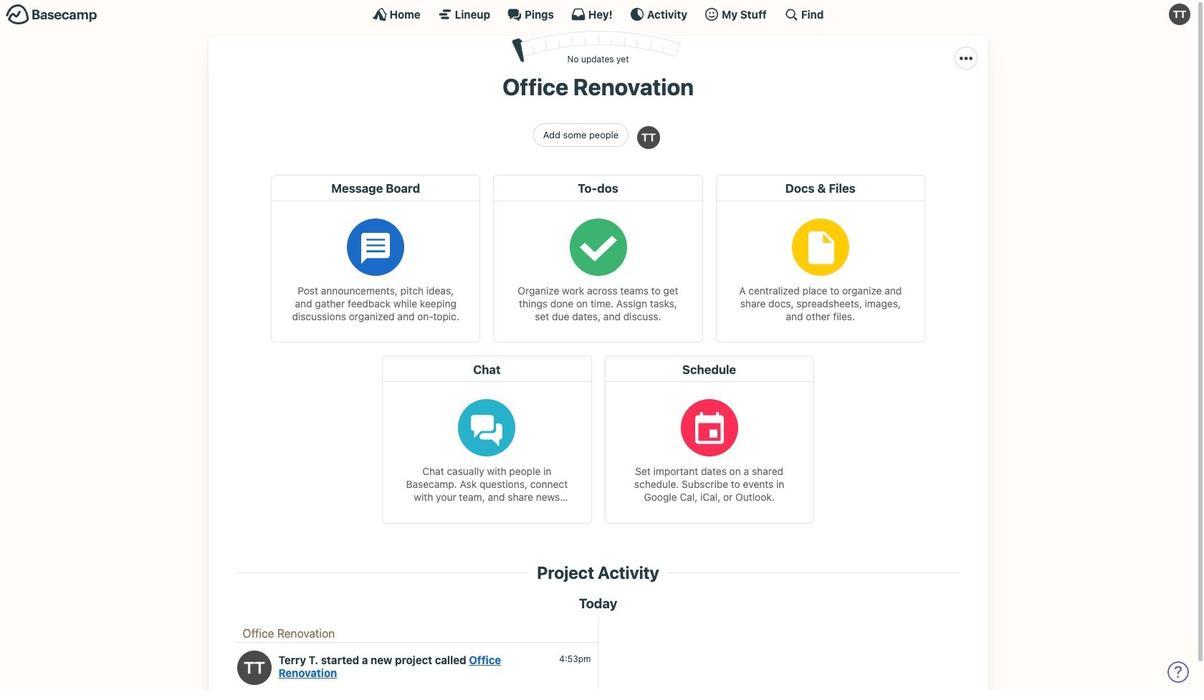 Task type: describe. For each thing, give the bounding box(es) containing it.
4:53pm element
[[560, 654, 591, 665]]



Task type: vqa. For each thing, say whether or not it's contained in the screenshot.
Hey! Popup Button
no



Task type: locate. For each thing, give the bounding box(es) containing it.
0 vertical spatial terry turtle image
[[1170, 4, 1191, 25]]

0 horizontal spatial terry turtle image
[[237, 651, 271, 686]]

main element
[[0, 0, 1197, 28]]

1 vertical spatial terry turtle image
[[638, 126, 661, 149]]

switch accounts image
[[6, 4, 98, 26]]

terry turtle image
[[1170, 4, 1191, 25], [638, 126, 661, 149], [237, 651, 271, 686]]

keyboard shortcut: ⌘ + / image
[[784, 7, 799, 22]]

1 horizontal spatial terry turtle image
[[638, 126, 661, 149]]

2 vertical spatial terry turtle image
[[237, 651, 271, 686]]

2 horizontal spatial terry turtle image
[[1170, 4, 1191, 25]]



